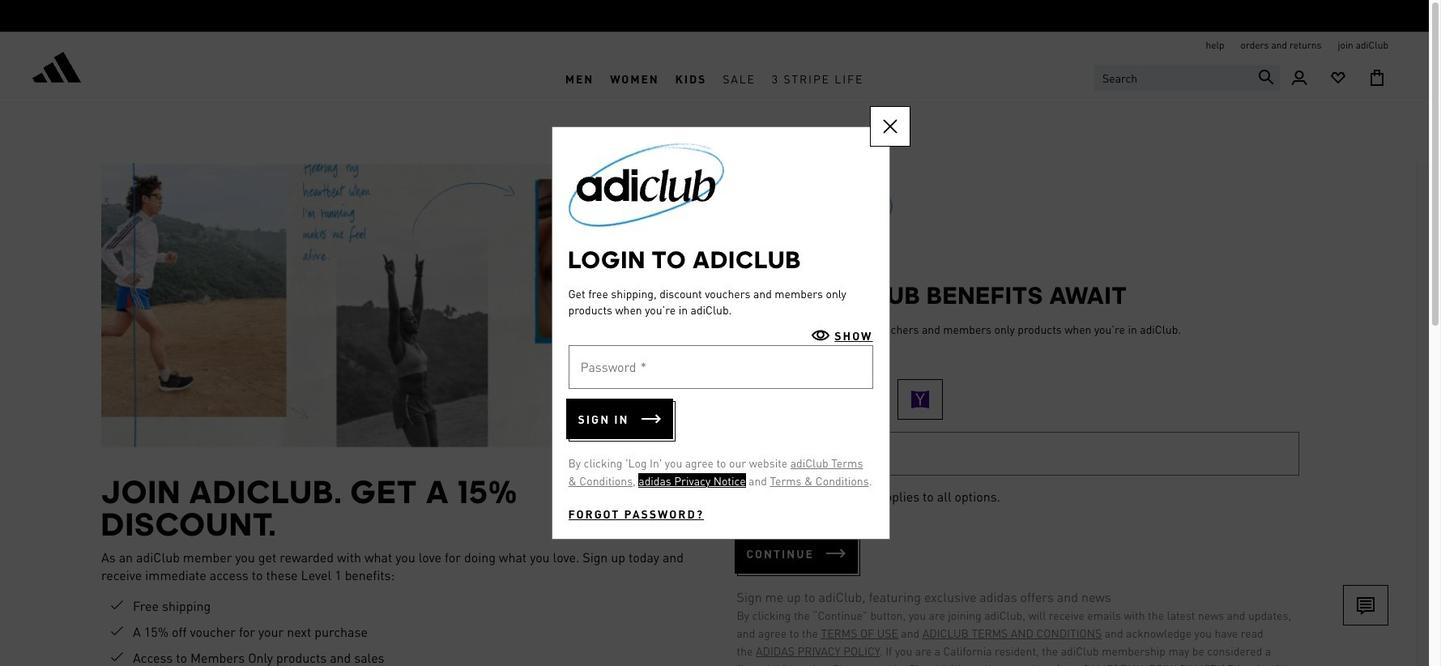 Task type: locate. For each thing, give the bounding box(es) containing it.
EMAIL ADDRESS email field
[[737, 432, 1300, 476]]

dialog
[[551, 106, 910, 540]]

top image image
[[552, 127, 741, 227], [721, 163, 909, 262]]



Task type: describe. For each thing, give the bounding box(es) containing it.
adiclub account portal teaser image
[[101, 163, 697, 447]]

Password password field
[[568, 345, 873, 389]]

main navigation element
[[344, 59, 1086, 97]]



Task type: vqa. For each thing, say whether or not it's contained in the screenshot.
Join adiClub to get unlimited free standard shipping, returns, & exchanges
no



